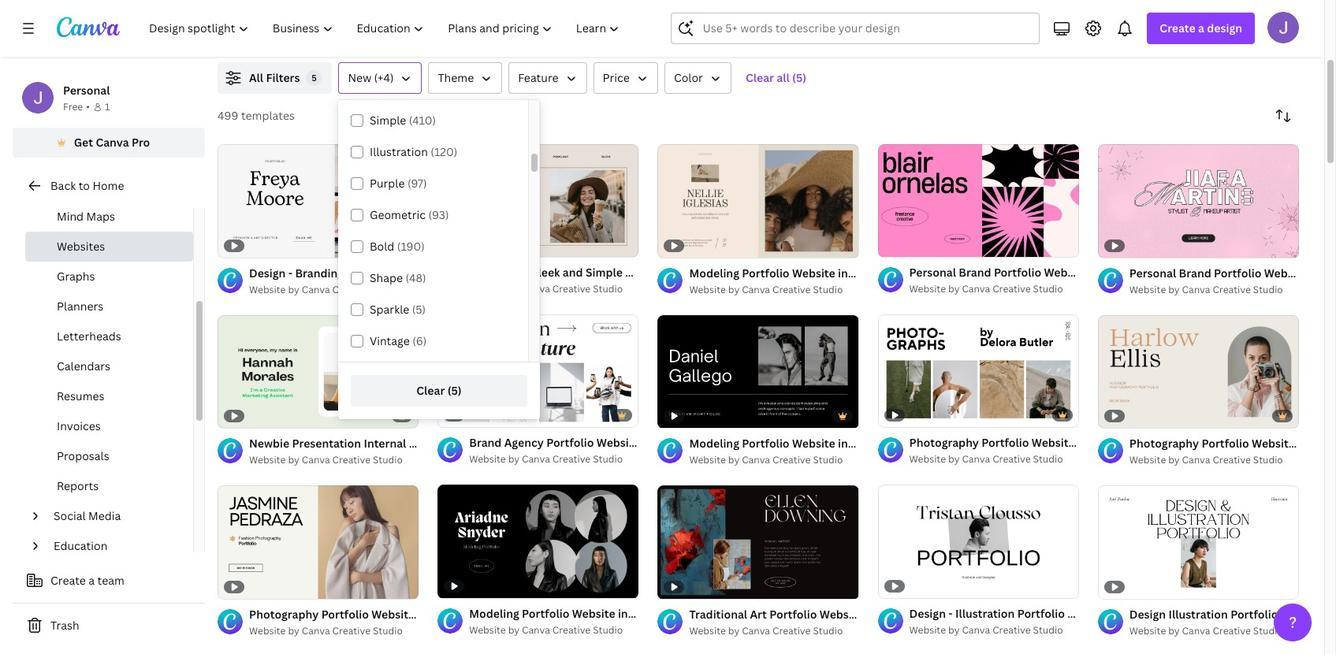 Task type: locate. For each thing, give the bounding box(es) containing it.
illustration
[[370, 144, 428, 159]]

pro
[[132, 135, 150, 150]]

1 horizontal spatial personal
[[669, 265, 716, 280]]

0 vertical spatial personal
[[63, 83, 110, 98]]

personal right blogger
[[669, 265, 716, 280]]

0 vertical spatial simple
[[370, 113, 406, 128]]

all
[[777, 70, 790, 85]]

0 horizontal spatial (5)
[[412, 302, 426, 317]]

0 vertical spatial a
[[1199, 21, 1205, 35]]

to
[[79, 178, 90, 193]]

a inside create a team button
[[89, 573, 95, 588]]

planners link
[[25, 292, 193, 322]]

clear inside button
[[746, 70, 774, 85]]

creative
[[553, 282, 591, 296], [993, 282, 1031, 296], [332, 283, 371, 296], [773, 283, 811, 296], [1213, 283, 1251, 296], [553, 453, 591, 466], [993, 453, 1031, 466], [332, 454, 371, 467], [773, 454, 811, 467], [1213, 454, 1251, 467], [553, 624, 591, 637], [993, 624, 1031, 637], [332, 624, 371, 638], [773, 624, 811, 638], [1213, 624, 1251, 638]]

new (+4)
[[348, 70, 394, 85]]

website templates image
[[963, 0, 1300, 43], [963, 0, 1300, 43]]

free
[[63, 100, 83, 114]]

vintage (6)
[[370, 334, 427, 349]]

calendars link
[[25, 352, 193, 382]]

jacob simon image
[[1268, 12, 1300, 43]]

team
[[97, 573, 125, 588]]

(5) for clear (5)
[[448, 383, 462, 398]]

resumes link
[[25, 382, 193, 412]]

1 horizontal spatial (5)
[[448, 383, 462, 398]]

create left design
[[1160, 21, 1196, 35]]

5
[[312, 72, 317, 84]]

(5)
[[793, 70, 807, 85], [412, 302, 426, 317], [448, 383, 462, 398]]

1 vertical spatial personal
[[669, 265, 716, 280]]

1 horizontal spatial a
[[1199, 21, 1205, 35]]

price button
[[594, 62, 658, 94]]

personal
[[63, 83, 110, 98], [669, 265, 716, 280]]

create inside dropdown button
[[1160, 21, 1196, 35]]

(93)
[[429, 207, 449, 222]]

0 horizontal spatial clear
[[417, 383, 445, 398]]

website by canva creative studio link
[[469, 281, 639, 297], [910, 281, 1079, 297], [249, 282, 419, 298], [690, 282, 859, 298], [1130, 282, 1300, 298], [469, 452, 639, 468], [910, 452, 1079, 468], [249, 453, 419, 469], [690, 453, 859, 469], [1130, 453, 1300, 469], [469, 623, 639, 639], [910, 623, 1079, 639], [249, 623, 419, 639], [690, 624, 859, 639], [1130, 624, 1300, 639]]

website
[[719, 265, 762, 280], [469, 282, 506, 296], [910, 282, 946, 296], [249, 283, 286, 296], [690, 283, 726, 296], [1130, 283, 1167, 296], [469, 453, 506, 466], [910, 453, 946, 466], [249, 454, 286, 467], [690, 454, 726, 467], [1130, 454, 1167, 467], [469, 624, 506, 637], [910, 624, 946, 637], [249, 624, 286, 638], [690, 624, 726, 638], [1130, 624, 1167, 638]]

price
[[603, 70, 630, 85]]

mind maps
[[57, 209, 115, 224]]

simple up the illustration
[[370, 113, 406, 128]]

clear left all
[[746, 70, 774, 85]]

1 horizontal spatial clear
[[746, 70, 774, 85]]

feature
[[518, 70, 559, 85]]

geometric (93)
[[370, 207, 449, 222]]

simple right and
[[586, 265, 623, 280]]

a left team
[[89, 573, 95, 588]]

geometric
[[370, 207, 426, 222]]

0 vertical spatial (5)
[[793, 70, 807, 85]]

1 horizontal spatial simple
[[586, 265, 623, 280]]

0 vertical spatial create
[[1160, 21, 1196, 35]]

website by canva creative studio
[[910, 282, 1064, 296], [249, 283, 403, 296], [690, 283, 843, 296], [1130, 283, 1284, 296], [469, 453, 623, 466], [910, 453, 1064, 466], [249, 454, 403, 467], [690, 454, 843, 467], [1130, 454, 1284, 467], [469, 624, 623, 637], [910, 624, 1064, 637], [249, 624, 403, 638], [690, 624, 843, 638], [1130, 624, 1284, 638]]

trash
[[50, 618, 79, 633]]

a for design
[[1199, 21, 1205, 35]]

2 horizontal spatial (5)
[[793, 70, 807, 85]]

create for create a team
[[50, 573, 86, 588]]

1 vertical spatial clear
[[417, 383, 445, 398]]

personal brand portfolio website in fuchsia black cream anti-design style image
[[878, 144, 1079, 257]]

personal inside light beige sleek and simple blogger personal website website by canva creative studio
[[669, 265, 716, 280]]

clear
[[746, 70, 774, 85], [417, 383, 445, 398]]

None search field
[[671, 13, 1041, 44]]

clear inside button
[[417, 383, 445, 398]]

blogger
[[626, 265, 667, 280]]

a inside the create a design dropdown button
[[1199, 21, 1205, 35]]

studio
[[593, 282, 623, 296], [1034, 282, 1064, 296], [373, 283, 403, 296], [813, 283, 843, 296], [1254, 283, 1284, 296], [593, 453, 623, 466], [1034, 453, 1064, 466], [373, 454, 403, 467], [813, 454, 843, 467], [1254, 454, 1284, 467], [593, 624, 623, 637], [1034, 624, 1064, 637], [373, 624, 403, 638], [813, 624, 843, 638], [1254, 624, 1284, 638]]

a
[[1199, 21, 1205, 35], [89, 573, 95, 588]]

invoices
[[57, 419, 101, 434]]

1 vertical spatial create
[[50, 573, 86, 588]]

clear for clear all (5)
[[746, 70, 774, 85]]

by
[[508, 282, 520, 296], [949, 282, 960, 296], [288, 283, 300, 296], [729, 283, 740, 296], [1169, 283, 1180, 296], [508, 453, 520, 466], [949, 453, 960, 466], [288, 454, 300, 467], [729, 454, 740, 467], [1169, 454, 1180, 467], [508, 624, 520, 637], [949, 624, 960, 637], [288, 624, 300, 638], [729, 624, 740, 638], [1169, 624, 1180, 638]]

personal up •
[[63, 83, 110, 98]]

(97)
[[408, 176, 427, 191]]

0 vertical spatial clear
[[746, 70, 774, 85]]

(+4)
[[374, 70, 394, 85]]

a left design
[[1199, 21, 1205, 35]]

1 vertical spatial (5)
[[412, 302, 426, 317]]

planners
[[57, 299, 103, 314]]

(190)
[[397, 239, 425, 254]]

create inside button
[[50, 573, 86, 588]]

social
[[54, 509, 86, 524]]

theme
[[438, 70, 474, 85]]

2 vertical spatial (5)
[[448, 383, 462, 398]]

proposals link
[[25, 442, 193, 472]]

0 horizontal spatial create
[[50, 573, 86, 588]]

0 horizontal spatial a
[[89, 573, 95, 588]]

clear down (6)
[[417, 383, 445, 398]]

trash link
[[13, 610, 205, 642]]

0 horizontal spatial simple
[[370, 113, 406, 128]]

new
[[348, 70, 372, 85]]

1 horizontal spatial create
[[1160, 21, 1196, 35]]

back to home link
[[13, 170, 205, 202]]

clear (5)
[[417, 383, 462, 398]]

1 vertical spatial a
[[89, 573, 95, 588]]

create down education at the bottom of page
[[50, 573, 86, 588]]

back to home
[[50, 178, 124, 193]]

1 vertical spatial simple
[[586, 265, 623, 280]]

light beige sleek and simple blogger personal website image
[[438, 144, 639, 257]]

social media
[[54, 509, 121, 524]]

simple
[[370, 113, 406, 128], [586, 265, 623, 280]]

back
[[50, 178, 76, 193]]

create
[[1160, 21, 1196, 35], [50, 573, 86, 588]]

calendars
[[57, 359, 110, 374]]

light beige sleek and simple blogger personal website link
[[469, 264, 762, 281]]

(5) inside button
[[448, 383, 462, 398]]

education
[[54, 539, 108, 554]]

studio inside light beige sleek and simple blogger personal website website by canva creative studio
[[593, 282, 623, 296]]

0 horizontal spatial personal
[[63, 83, 110, 98]]



Task type: vqa. For each thing, say whether or not it's contained in the screenshot.


Task type: describe. For each thing, give the bounding box(es) containing it.
social media link
[[47, 502, 184, 532]]

illustration (120)
[[370, 144, 458, 159]]

bold
[[370, 239, 395, 254]]

clear for clear (5)
[[417, 383, 445, 398]]

get canva pro
[[74, 135, 150, 150]]

clear (5) button
[[351, 375, 528, 407]]

light
[[469, 265, 497, 280]]

499 templates
[[218, 108, 295, 123]]

get
[[74, 135, 93, 150]]

design
[[1208, 21, 1243, 35]]

mind maps link
[[25, 202, 193, 232]]

clear all (5)
[[746, 70, 807, 85]]

Search search field
[[703, 13, 1030, 43]]

filters
[[266, 70, 300, 85]]

media
[[88, 509, 121, 524]]

get canva pro button
[[13, 128, 205, 158]]

letterheads link
[[25, 322, 193, 352]]

sparkle
[[370, 302, 410, 317]]

mind
[[57, 209, 84, 224]]

vintage
[[370, 334, 410, 349]]

proposals
[[57, 449, 109, 464]]

purple (97)
[[370, 176, 427, 191]]

reports
[[57, 479, 99, 494]]

letterheads
[[57, 329, 121, 344]]

websites
[[57, 239, 105, 254]]

by inside light beige sleek and simple blogger personal website website by canva creative studio
[[508, 282, 520, 296]]

purple
[[370, 176, 405, 191]]

(410)
[[409, 113, 436, 128]]

resumes
[[57, 389, 104, 404]]

create for create a design
[[1160, 21, 1196, 35]]

bold (190)
[[370, 239, 425, 254]]

light beige sleek and simple blogger personal website website by canva creative studio
[[469, 265, 762, 296]]

all filters
[[249, 70, 300, 85]]

home
[[93, 178, 124, 193]]

•
[[86, 100, 90, 114]]

5 filter options selected element
[[306, 70, 322, 86]]

(48)
[[406, 271, 426, 285]]

(120)
[[431, 144, 458, 159]]

canva inside light beige sleek and simple blogger personal website website by canva creative studio
[[522, 282, 550, 296]]

1
[[105, 100, 110, 114]]

simple (410)
[[370, 113, 436, 128]]

clear all (5) button
[[738, 62, 815, 94]]

499
[[218, 108, 239, 123]]

education link
[[47, 532, 184, 562]]

sleek
[[531, 265, 560, 280]]

canva inside get canva pro button
[[96, 135, 129, 150]]

templates
[[241, 108, 295, 123]]

top level navigation element
[[139, 13, 634, 44]]

color button
[[665, 62, 732, 94]]

create a design button
[[1148, 13, 1256, 44]]

graphs link
[[25, 262, 193, 292]]

a for team
[[89, 573, 95, 588]]

create a team button
[[13, 565, 205, 597]]

beige
[[499, 265, 529, 280]]

shape
[[370, 271, 403, 285]]

Sort by button
[[1268, 100, 1300, 132]]

free •
[[63, 100, 90, 114]]

(5) for sparkle (5)
[[412, 302, 426, 317]]

creative inside light beige sleek and simple blogger personal website website by canva creative studio
[[553, 282, 591, 296]]

theme button
[[429, 62, 503, 94]]

sparkle (5)
[[370, 302, 426, 317]]

create a design
[[1160, 21, 1243, 35]]

reports link
[[25, 472, 193, 502]]

simple inside light beige sleek and simple blogger personal website website by canva creative studio
[[586, 265, 623, 280]]

and
[[563, 265, 583, 280]]

create a team
[[50, 573, 125, 588]]

shape (48)
[[370, 271, 426, 285]]

(5) inside button
[[793, 70, 807, 85]]

graphs
[[57, 269, 95, 284]]

feature button
[[509, 62, 587, 94]]

all
[[249, 70, 263, 85]]

invoices link
[[25, 412, 193, 442]]

color
[[674, 70, 703, 85]]

(6)
[[413, 334, 427, 349]]

maps
[[86, 209, 115, 224]]

new (+4) button
[[339, 62, 422, 94]]



